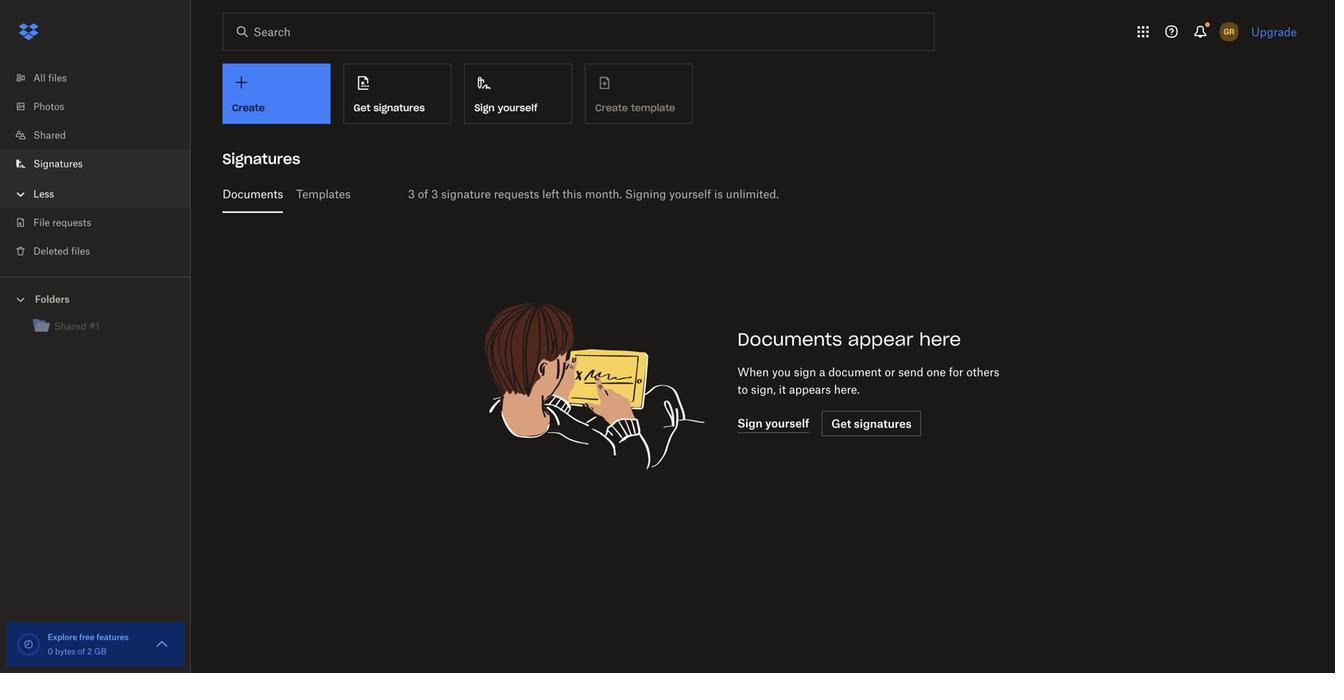 Task type: locate. For each thing, give the bounding box(es) containing it.
create button
[[223, 64, 331, 124]]

others
[[967, 365, 1000, 379]]

1 vertical spatial sign yourself
[[738, 417, 809, 430]]

when
[[738, 365, 769, 379]]

Search in folder "Dropbox" text field
[[254, 23, 901, 41]]

signatures inside list item
[[33, 158, 83, 170]]

1 vertical spatial of
[[78, 647, 85, 657]]

less image
[[13, 186, 29, 202]]

0 horizontal spatial yourself
[[498, 102, 538, 114]]

all files
[[33, 72, 67, 84]]

1 vertical spatial get
[[832, 417, 851, 430]]

requests left left
[[494, 187, 539, 201]]

0 vertical spatial requests
[[494, 187, 539, 201]]

0 horizontal spatial sign yourself
[[475, 102, 538, 114]]

0 vertical spatial sign
[[475, 102, 495, 114]]

0 horizontal spatial signatures
[[33, 158, 83, 170]]

signatures
[[373, 102, 425, 114], [854, 417, 912, 430]]

2 vertical spatial yourself
[[765, 417, 809, 430]]

1 horizontal spatial get signatures
[[832, 417, 912, 430]]

0 vertical spatial get
[[354, 102, 371, 114]]

tab list containing documents
[[223, 175, 1291, 213]]

folders button
[[0, 287, 191, 310]]

1 horizontal spatial sign yourself
[[738, 417, 809, 430]]

1 horizontal spatial sign
[[738, 417, 763, 430]]

documents up you
[[738, 328, 843, 351]]

photos link
[[13, 92, 191, 121]]

0 horizontal spatial documents
[[223, 187, 283, 201]]

documents left templates
[[223, 187, 283, 201]]

files for all files
[[48, 72, 67, 84]]

0 horizontal spatial files
[[48, 72, 67, 84]]

1 vertical spatial requests
[[52, 217, 91, 229]]

deleted
[[33, 245, 69, 257]]

1 vertical spatial documents
[[738, 328, 843, 351]]

free
[[79, 632, 95, 642]]

shared
[[33, 129, 66, 141]]

of left 2 at the bottom left of the page
[[78, 647, 85, 657]]

1 horizontal spatial get
[[832, 417, 851, 430]]

templates tab
[[296, 175, 351, 213]]

1 vertical spatial signatures
[[854, 417, 912, 430]]

of inside tab list
[[418, 187, 428, 201]]

0 vertical spatial of
[[418, 187, 428, 201]]

all files link
[[13, 64, 191, 92]]

1 horizontal spatial documents
[[738, 328, 843, 351]]

signatures list item
[[0, 149, 191, 178]]

1 horizontal spatial get signatures button
[[822, 411, 921, 436]]

0 horizontal spatial of
[[78, 647, 85, 657]]

sign yourself button
[[464, 64, 572, 124], [738, 414, 809, 433]]

files right all
[[48, 72, 67, 84]]

sign yourself
[[475, 102, 538, 114], [738, 417, 809, 430]]

0 vertical spatial yourself
[[498, 102, 538, 114]]

0 vertical spatial files
[[48, 72, 67, 84]]

0 horizontal spatial signatures
[[373, 102, 425, 114]]

1 vertical spatial files
[[71, 245, 90, 257]]

it
[[779, 383, 786, 396]]

yourself
[[498, 102, 538, 114], [669, 187, 711, 201], [765, 417, 809, 430]]

documents
[[223, 187, 283, 201], [738, 328, 843, 351]]

documents for documents
[[223, 187, 283, 201]]

signatures down shared
[[33, 158, 83, 170]]

1 horizontal spatial signatures
[[223, 150, 300, 168]]

create
[[232, 102, 265, 114]]

for
[[949, 365, 964, 379]]

1 vertical spatial sign yourself button
[[738, 414, 809, 433]]

explore free features 0 bytes of 2 gb
[[48, 632, 129, 657]]

0 horizontal spatial 3
[[408, 187, 415, 201]]

signatures
[[223, 150, 300, 168], [33, 158, 83, 170]]

here.
[[834, 383, 860, 396]]

appears
[[789, 383, 831, 396]]

list
[[0, 54, 191, 277]]

file requests link
[[13, 208, 191, 237]]

1 horizontal spatial requests
[[494, 187, 539, 201]]

of left signature
[[418, 187, 428, 201]]

0 vertical spatial sign yourself button
[[464, 64, 572, 124]]

requests
[[494, 187, 539, 201], [52, 217, 91, 229]]

documents inside tab list
[[223, 187, 283, 201]]

3
[[408, 187, 415, 201], [431, 187, 438, 201]]

photos
[[33, 101, 64, 112]]

files
[[48, 72, 67, 84], [71, 245, 90, 257]]

of
[[418, 187, 428, 201], [78, 647, 85, 657]]

get
[[354, 102, 371, 114], [832, 417, 851, 430]]

1 horizontal spatial files
[[71, 245, 90, 257]]

0 vertical spatial get signatures
[[354, 102, 425, 114]]

signatures link
[[13, 149, 191, 178]]

0 horizontal spatial requests
[[52, 217, 91, 229]]

1 vertical spatial get signatures button
[[822, 411, 921, 436]]

templates
[[296, 187, 351, 201]]

1 vertical spatial yourself
[[669, 187, 711, 201]]

sign
[[475, 102, 495, 114], [738, 417, 763, 430]]

deleted files link
[[13, 237, 191, 265]]

documents tab
[[223, 175, 283, 213]]

0 horizontal spatial get signatures button
[[343, 64, 452, 124]]

1 vertical spatial get signatures
[[832, 417, 912, 430]]

here
[[919, 328, 961, 351]]

files right deleted
[[71, 245, 90, 257]]

requests right 'file'
[[52, 217, 91, 229]]

get signatures button
[[343, 64, 452, 124], [822, 411, 921, 436]]

2 horizontal spatial yourself
[[765, 417, 809, 430]]

is
[[714, 187, 723, 201]]

tab list
[[223, 175, 1291, 213]]

signatures up documents tab
[[223, 150, 300, 168]]

get signatures
[[354, 102, 425, 114], [832, 417, 912, 430]]

0 horizontal spatial sign yourself button
[[464, 64, 572, 124]]

1 horizontal spatial yourself
[[669, 187, 711, 201]]

0 horizontal spatial get
[[354, 102, 371, 114]]

0 vertical spatial signatures
[[373, 102, 425, 114]]

to
[[738, 383, 748, 396]]

upgrade
[[1252, 25, 1297, 39]]

bytes
[[55, 647, 76, 657]]

1 horizontal spatial 3
[[431, 187, 438, 201]]

sign
[[794, 365, 816, 379]]

1 horizontal spatial of
[[418, 187, 428, 201]]

documents for documents appear here
[[738, 328, 843, 351]]

requests inside list
[[52, 217, 91, 229]]

0 vertical spatial documents
[[223, 187, 283, 201]]

gr button
[[1217, 19, 1242, 45]]

left
[[542, 187, 560, 201]]



Task type: vqa. For each thing, say whether or not it's contained in the screenshot.
List Item
no



Task type: describe. For each thing, give the bounding box(es) containing it.
sign,
[[751, 383, 776, 396]]

you
[[772, 365, 791, 379]]

less
[[33, 188, 54, 200]]

of inside explore free features 0 bytes of 2 gb
[[78, 647, 85, 657]]

0 horizontal spatial sign
[[475, 102, 495, 114]]

3 of 3 signature requests left this month. signing yourself is unlimited.
[[408, 187, 779, 201]]

explore
[[48, 632, 77, 642]]

file requests
[[33, 217, 91, 229]]

document
[[829, 365, 882, 379]]

list containing all files
[[0, 54, 191, 277]]

deleted files
[[33, 245, 90, 257]]

file
[[33, 217, 50, 229]]

2
[[87, 647, 92, 657]]

month.
[[585, 187, 622, 201]]

shared link
[[13, 121, 191, 149]]

0
[[48, 647, 53, 657]]

gb
[[94, 647, 107, 657]]

send
[[899, 365, 924, 379]]

requests inside tab list
[[494, 187, 539, 201]]

signature
[[441, 187, 491, 201]]

1 horizontal spatial sign yourself button
[[738, 414, 809, 433]]

quota usage element
[[16, 632, 41, 657]]

0 vertical spatial get signatures button
[[343, 64, 452, 124]]

less list item
[[0, 178, 191, 208]]

documents appear here
[[738, 328, 961, 351]]

appear
[[848, 328, 914, 351]]

2 3 from the left
[[431, 187, 438, 201]]

files for deleted files
[[71, 245, 90, 257]]

0 horizontal spatial get signatures
[[354, 102, 425, 114]]

folders
[[35, 293, 70, 305]]

or
[[885, 365, 896, 379]]

1 vertical spatial sign
[[738, 417, 763, 430]]

1 3 from the left
[[408, 187, 415, 201]]

this
[[563, 187, 582, 201]]

a
[[819, 365, 826, 379]]

features
[[97, 632, 129, 642]]

gr
[[1224, 27, 1235, 37]]

upgrade link
[[1252, 25, 1297, 39]]

when you sign a document or send one for others to sign, it appears here.
[[738, 365, 1000, 396]]

0 vertical spatial sign yourself
[[475, 102, 538, 114]]

one
[[927, 365, 946, 379]]

all
[[33, 72, 46, 84]]

1 horizontal spatial signatures
[[854, 417, 912, 430]]

unlimited.
[[726, 187, 779, 201]]

signing
[[625, 187, 666, 201]]

dropbox image
[[13, 16, 45, 48]]

yourself inside tab list
[[669, 187, 711, 201]]



